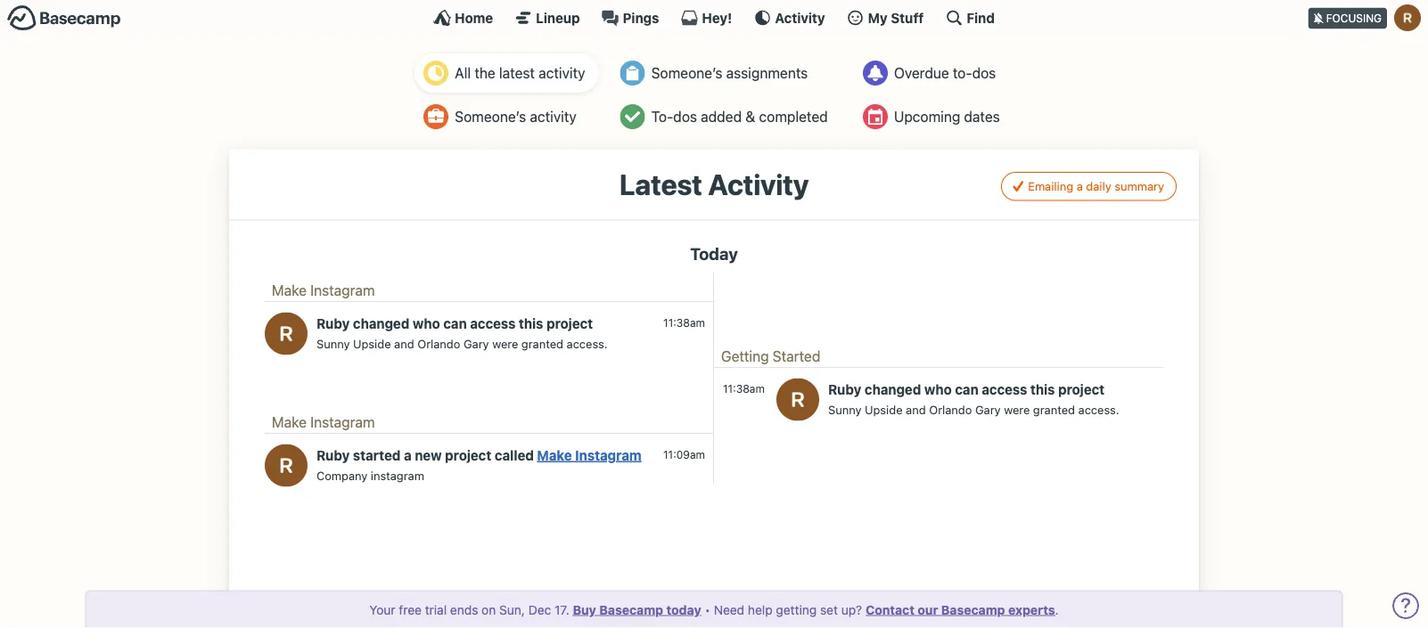Task type: describe. For each thing, give the bounding box(es) containing it.
emailing
[[1028, 180, 1073, 193]]

•
[[705, 603, 710, 617]]

home link
[[433, 9, 493, 27]]

set
[[820, 603, 838, 617]]

1 basecamp from the left
[[599, 603, 663, 617]]

find button
[[945, 9, 995, 27]]

pings
[[623, 10, 659, 25]]

to-dos added & completed link
[[611, 97, 841, 136]]

upcoming dates
[[894, 108, 1000, 125]]

who for make instagram
[[413, 316, 440, 331]]

make for ruby changed who can access this project
[[272, 282, 307, 299]]

dates
[[964, 108, 1000, 125]]

ruby image inside focusing popup button
[[1394, 4, 1421, 31]]

all the latest activity link
[[415, 53, 599, 93]]

someone's activity link
[[415, 97, 599, 136]]

11:38am for getting started
[[723, 383, 765, 395]]

ruby started a new project called make instagram
[[316, 448, 642, 463]]

someone's assignments
[[651, 65, 808, 82]]

make for ruby started a new project called
[[272, 414, 307, 431]]

to-
[[953, 65, 972, 82]]

someone's assignments link
[[611, 53, 841, 93]]

11:38am element for make instagram
[[663, 317, 705, 329]]

our
[[918, 603, 938, 617]]

contact
[[866, 603, 914, 617]]

project for getting started
[[1058, 382, 1105, 397]]

focusing
[[1326, 12, 1382, 25]]

.
[[1055, 603, 1059, 617]]

buy
[[573, 603, 596, 617]]

company instagram
[[316, 469, 424, 482]]

access for getting started
[[982, 382, 1027, 397]]

11:38am for make instagram
[[663, 317, 705, 329]]

getting started
[[721, 348, 820, 365]]

2 vertical spatial ruby
[[316, 448, 350, 463]]

can for getting started
[[955, 382, 979, 397]]

emailing a daily summary
[[1028, 180, 1164, 193]]

instagram
[[371, 469, 424, 482]]

my
[[868, 10, 888, 25]]

someone's for someone's assignments
[[651, 65, 723, 82]]

ruby image for ruby changed who can access this project
[[265, 312, 308, 355]]

upside for instagram
[[353, 337, 391, 350]]

access for make instagram
[[470, 316, 515, 331]]

sun,
[[499, 603, 525, 617]]

1 vertical spatial a
[[404, 448, 412, 463]]

sunny for instagram
[[316, 337, 350, 350]]

orlando for getting started
[[929, 403, 972, 416]]

11:38am element for getting started
[[723, 383, 765, 395]]

changed for make instagram
[[353, 316, 409, 331]]

to-
[[651, 108, 673, 125]]

were for getting started
[[1004, 403, 1030, 416]]

free
[[399, 603, 422, 617]]

company
[[316, 469, 368, 482]]

and for getting started
[[906, 403, 926, 416]]

sunny upside and orlando gary were granted access. for getting started
[[828, 403, 1119, 416]]

new
[[415, 448, 442, 463]]

all the latest activity
[[455, 65, 585, 82]]

orlando for make instagram
[[417, 337, 460, 350]]

11:09am
[[663, 449, 705, 461]]

ruby image for ruby started a new project called
[[265, 444, 308, 487]]

ruby for started
[[828, 382, 861, 397]]

switch accounts image
[[7, 4, 121, 32]]

daily
[[1086, 180, 1111, 193]]

ruby changed who can access this project for getting started
[[828, 382, 1105, 397]]

focusing button
[[1308, 0, 1428, 35]]

all
[[455, 65, 471, 82]]

lineup
[[536, 10, 580, 25]]

activity report image
[[424, 61, 449, 86]]

activity link
[[754, 9, 825, 27]]

make instagram for ruby started a new project called
[[272, 414, 375, 431]]

1 vertical spatial dos
[[673, 108, 697, 125]]

getting started link
[[721, 348, 820, 365]]

home
[[455, 10, 493, 25]]

ends
[[450, 603, 478, 617]]

make instagram link for ruby started a new project called
[[272, 414, 375, 431]]

getting
[[721, 348, 769, 365]]

someone's for someone's activity
[[455, 108, 526, 125]]

on
[[482, 603, 496, 617]]

main element
[[0, 0, 1428, 35]]



Task type: vqa. For each thing, say whether or not it's contained in the screenshot.
do to the bottom
no



Task type: locate. For each thing, give the bounding box(es) containing it.
upcoming dates link
[[854, 97, 1013, 136]]

1 horizontal spatial upside
[[865, 403, 903, 416]]

this for make instagram
[[519, 316, 543, 331]]

1 horizontal spatial dos
[[972, 65, 996, 82]]

2 horizontal spatial project
[[1058, 382, 1105, 397]]

11:38am
[[663, 317, 705, 329], [723, 383, 765, 395]]

todo image
[[620, 104, 645, 129]]

2 vertical spatial make instagram link
[[537, 448, 642, 463]]

instagram for ruby started a new project called
[[310, 414, 375, 431]]

activity down all the latest activity
[[530, 108, 576, 125]]

0 vertical spatial sunny
[[316, 337, 350, 350]]

latest
[[499, 65, 535, 82]]

hey!
[[702, 10, 732, 25]]

hey! button
[[681, 9, 732, 27]]

1 horizontal spatial who
[[924, 382, 952, 397]]

changed
[[353, 316, 409, 331], [865, 382, 921, 397]]

getting
[[776, 603, 817, 617]]

added
[[701, 108, 742, 125]]

0 horizontal spatial 11:38am
[[663, 317, 705, 329]]

my stuff button
[[846, 9, 924, 27]]

were
[[492, 337, 518, 350], [1004, 403, 1030, 416]]

0 vertical spatial dos
[[972, 65, 996, 82]]

sunny
[[316, 337, 350, 350], [828, 403, 862, 416]]

1 horizontal spatial this
[[1030, 382, 1055, 397]]

ruby image
[[1394, 4, 1421, 31], [265, 312, 308, 355], [265, 444, 308, 487]]

someone's down the on the left top of page
[[455, 108, 526, 125]]

1 vertical spatial upside
[[865, 403, 903, 416]]

gary
[[463, 337, 489, 350], [975, 403, 1001, 416]]

person report image
[[424, 104, 449, 129]]

basecamp right our
[[941, 603, 1005, 617]]

0 horizontal spatial and
[[394, 337, 414, 350]]

1 vertical spatial ruby image
[[265, 312, 308, 355]]

someone's activity
[[455, 108, 576, 125]]

0 vertical spatial make
[[272, 282, 307, 299]]

trial
[[425, 603, 447, 617]]

0 horizontal spatial can
[[443, 316, 467, 331]]

0 vertical spatial gary
[[463, 337, 489, 350]]

can for make instagram
[[443, 316, 467, 331]]

access
[[470, 316, 515, 331], [982, 382, 1027, 397]]

0 horizontal spatial access
[[470, 316, 515, 331]]

gary for getting started
[[975, 403, 1001, 416]]

were for make instagram
[[492, 337, 518, 350]]

0 vertical spatial activity
[[539, 65, 585, 82]]

1 horizontal spatial and
[[906, 403, 926, 416]]

0 vertical spatial upside
[[353, 337, 391, 350]]

0 horizontal spatial project
[[445, 448, 491, 463]]

basecamp
[[599, 603, 663, 617], [941, 603, 1005, 617]]

started
[[353, 448, 401, 463]]

granted for instagram
[[521, 337, 563, 350]]

my stuff
[[868, 10, 924, 25]]

make instagram for ruby changed who can access this project
[[272, 282, 375, 299]]

0 horizontal spatial were
[[492, 337, 518, 350]]

1 vertical spatial were
[[1004, 403, 1030, 416]]

1 vertical spatial make instagram
[[272, 414, 375, 431]]

upside
[[353, 337, 391, 350], [865, 403, 903, 416]]

1 vertical spatial activity
[[530, 108, 576, 125]]

ruby changed who can access this project
[[316, 316, 593, 331], [828, 382, 1105, 397]]

11:09am element
[[663, 449, 705, 461]]

the
[[475, 65, 495, 82]]

your free trial ends on sun, dec 17. buy basecamp today • need help getting set up? contact our basecamp experts .
[[369, 603, 1059, 617]]

0 horizontal spatial access.
[[567, 337, 608, 350]]

1 horizontal spatial orlando
[[929, 403, 972, 416]]

0 vertical spatial this
[[519, 316, 543, 331]]

0 vertical spatial 11:38am element
[[663, 317, 705, 329]]

1 vertical spatial changed
[[865, 382, 921, 397]]

pings button
[[601, 9, 659, 27]]

1 horizontal spatial access.
[[1078, 403, 1119, 416]]

emailing a daily summary button
[[1001, 172, 1177, 201]]

access. for getting started
[[1078, 403, 1119, 416]]

activity down &
[[708, 168, 809, 201]]

access.
[[567, 337, 608, 350], [1078, 403, 1119, 416]]

17.
[[555, 603, 569, 617]]

1 vertical spatial instagram
[[310, 414, 375, 431]]

1 vertical spatial sunny upside and orlando gary were granted access.
[[828, 403, 1119, 416]]

1 horizontal spatial access
[[982, 382, 1027, 397]]

project for make instagram
[[547, 316, 593, 331]]

0 vertical spatial and
[[394, 337, 414, 350]]

schedule image
[[863, 104, 888, 129]]

summary
[[1115, 180, 1164, 193]]

1 vertical spatial access.
[[1078, 403, 1119, 416]]

11:38am down getting
[[723, 383, 765, 395]]

0 vertical spatial project
[[547, 316, 593, 331]]

make instagram
[[272, 282, 375, 299], [272, 414, 375, 431]]

2 vertical spatial make
[[537, 448, 572, 463]]

granted for started
[[1033, 403, 1075, 416]]

1 vertical spatial ruby changed who can access this project
[[828, 382, 1105, 397]]

sunny upside and orlando gary were granted access.
[[316, 337, 608, 350], [828, 403, 1119, 416]]

1 vertical spatial make
[[272, 414, 307, 431]]

activity right latest
[[539, 65, 585, 82]]

who
[[413, 316, 440, 331], [924, 382, 952, 397]]

1 horizontal spatial ruby changed who can access this project
[[828, 382, 1105, 397]]

orlando
[[417, 337, 460, 350], [929, 403, 972, 416]]

a
[[1077, 180, 1083, 193], [404, 448, 412, 463]]

11:38am element
[[663, 317, 705, 329], [723, 383, 765, 395]]

0 vertical spatial someone's
[[651, 65, 723, 82]]

0 vertical spatial make instagram
[[272, 282, 375, 299]]

0 horizontal spatial orlando
[[417, 337, 460, 350]]

11:38am element down getting
[[723, 383, 765, 395]]

1 vertical spatial granted
[[1033, 403, 1075, 416]]

1 vertical spatial ruby
[[828, 382, 861, 397]]

make
[[272, 282, 307, 299], [272, 414, 307, 431], [537, 448, 572, 463]]

dos left 'added'
[[673, 108, 697, 125]]

2 vertical spatial instagram
[[575, 448, 642, 463]]

1 horizontal spatial can
[[955, 382, 979, 397]]

and
[[394, 337, 414, 350], [906, 403, 926, 416]]

1 vertical spatial sunny
[[828, 403, 862, 416]]

completed
[[759, 108, 828, 125]]

reports image
[[863, 61, 888, 86]]

activity up assignments
[[775, 10, 825, 25]]

and for make instagram
[[394, 337, 414, 350]]

make instagram link
[[272, 282, 375, 299], [272, 414, 375, 431], [537, 448, 642, 463]]

changed for getting started
[[865, 382, 921, 397]]

ruby image
[[776, 378, 819, 421]]

0 horizontal spatial 11:38am element
[[663, 317, 705, 329]]

to-dos added & completed
[[651, 108, 828, 125]]

called
[[495, 448, 534, 463]]

assignment image
[[620, 61, 645, 86]]

1 vertical spatial someone's
[[455, 108, 526, 125]]

0 horizontal spatial a
[[404, 448, 412, 463]]

1 horizontal spatial 11:38am
[[723, 383, 765, 395]]

2 vertical spatial ruby image
[[265, 444, 308, 487]]

basecamp right buy
[[599, 603, 663, 617]]

1 vertical spatial and
[[906, 403, 926, 416]]

help
[[748, 603, 773, 617]]

sunny upside and orlando gary were granted access. for make instagram
[[316, 337, 608, 350]]

find
[[967, 10, 995, 25]]

your
[[369, 603, 395, 617]]

sunny for started
[[828, 403, 862, 416]]

0 vertical spatial access
[[470, 316, 515, 331]]

overdue to-dos
[[894, 65, 996, 82]]

upcoming
[[894, 108, 960, 125]]

1 vertical spatial this
[[1030, 382, 1055, 397]]

experts
[[1008, 603, 1055, 617]]

0 vertical spatial access.
[[567, 337, 608, 350]]

a inside button
[[1077, 180, 1083, 193]]

1 vertical spatial gary
[[975, 403, 1001, 416]]

stuff
[[891, 10, 924, 25]]

1 vertical spatial make instagram link
[[272, 414, 375, 431]]

someone's
[[651, 65, 723, 82], [455, 108, 526, 125]]

buy basecamp today link
[[573, 603, 701, 617]]

today
[[690, 244, 738, 263]]

0 vertical spatial granted
[[521, 337, 563, 350]]

who for getting started
[[924, 382, 952, 397]]

11:38am element down "today"
[[663, 317, 705, 329]]

lineup link
[[515, 9, 580, 27]]

0 horizontal spatial dos
[[673, 108, 697, 125]]

ruby for instagram
[[316, 316, 350, 331]]

latest activity
[[619, 168, 809, 201]]

1 horizontal spatial basecamp
[[941, 603, 1005, 617]]

2 vertical spatial project
[[445, 448, 491, 463]]

someone's up to- at left
[[651, 65, 723, 82]]

2 basecamp from the left
[[941, 603, 1005, 617]]

0 horizontal spatial basecamp
[[599, 603, 663, 617]]

granted
[[521, 337, 563, 350], [1033, 403, 1075, 416]]

0 vertical spatial who
[[413, 316, 440, 331]]

upside for started
[[865, 403, 903, 416]]

&
[[745, 108, 755, 125]]

access. for make instagram
[[567, 337, 608, 350]]

can
[[443, 316, 467, 331], [955, 382, 979, 397]]

dos up dates
[[972, 65, 996, 82]]

contact our basecamp experts link
[[866, 603, 1055, 617]]

1 vertical spatial orlando
[[929, 403, 972, 416]]

0 horizontal spatial sunny
[[316, 337, 350, 350]]

0 vertical spatial 11:38am
[[663, 317, 705, 329]]

0 vertical spatial make instagram link
[[272, 282, 375, 299]]

1 vertical spatial can
[[955, 382, 979, 397]]

0 vertical spatial a
[[1077, 180, 1083, 193]]

0 vertical spatial orlando
[[417, 337, 460, 350]]

1 vertical spatial access
[[982, 382, 1027, 397]]

activity
[[539, 65, 585, 82], [530, 108, 576, 125]]

1 horizontal spatial sunny upside and orlando gary were granted access.
[[828, 403, 1119, 416]]

assignments
[[726, 65, 808, 82]]

1 horizontal spatial were
[[1004, 403, 1030, 416]]

0 horizontal spatial sunny upside and orlando gary were granted access.
[[316, 337, 608, 350]]

latest
[[619, 168, 702, 201]]

dec
[[528, 603, 551, 617]]

0 vertical spatial changed
[[353, 316, 409, 331]]

gary for make instagram
[[463, 337, 489, 350]]

1 vertical spatial 11:38am
[[723, 383, 765, 395]]

need
[[714, 603, 744, 617]]

instagram
[[310, 282, 375, 299], [310, 414, 375, 431], [575, 448, 642, 463]]

0 vertical spatial sunny upside and orlando gary were granted access.
[[316, 337, 608, 350]]

1 horizontal spatial 11:38am element
[[723, 383, 765, 395]]

1 vertical spatial activity
[[708, 168, 809, 201]]

dos
[[972, 65, 996, 82], [673, 108, 697, 125]]

overdue to-dos link
[[854, 53, 1013, 93]]

a left the daily
[[1077, 180, 1083, 193]]

0 horizontal spatial changed
[[353, 316, 409, 331]]

1 make instagram from the top
[[272, 282, 375, 299]]

1 horizontal spatial gary
[[975, 403, 1001, 416]]

0 vertical spatial ruby changed who can access this project
[[316, 316, 593, 331]]

0 horizontal spatial who
[[413, 316, 440, 331]]

activity inside main element
[[775, 10, 825, 25]]

0 vertical spatial were
[[492, 337, 518, 350]]

project
[[547, 316, 593, 331], [1058, 382, 1105, 397], [445, 448, 491, 463]]

overdue
[[894, 65, 949, 82]]

0 horizontal spatial this
[[519, 316, 543, 331]]

11:38am down "today"
[[663, 317, 705, 329]]

0 horizontal spatial granted
[[521, 337, 563, 350]]

0 horizontal spatial upside
[[353, 337, 391, 350]]

2 make instagram from the top
[[272, 414, 375, 431]]

make instagram link for ruby changed who can access this project
[[272, 282, 375, 299]]

started
[[773, 348, 820, 365]]

1 vertical spatial who
[[924, 382, 952, 397]]

1 horizontal spatial granted
[[1033, 403, 1075, 416]]

a left new
[[404, 448, 412, 463]]

this for getting started
[[1030, 382, 1055, 397]]

0 vertical spatial instagram
[[310, 282, 375, 299]]

1 horizontal spatial changed
[[865, 382, 921, 397]]

instagram for ruby changed who can access this project
[[310, 282, 375, 299]]

today
[[666, 603, 701, 617]]

ruby changed who can access this project for make instagram
[[316, 316, 593, 331]]

0 vertical spatial can
[[443, 316, 467, 331]]

1 horizontal spatial someone's
[[651, 65, 723, 82]]

1 horizontal spatial a
[[1077, 180, 1083, 193]]

up?
[[841, 603, 862, 617]]

0 vertical spatial activity
[[775, 10, 825, 25]]

activity
[[775, 10, 825, 25], [708, 168, 809, 201]]

0 vertical spatial ruby image
[[1394, 4, 1421, 31]]



